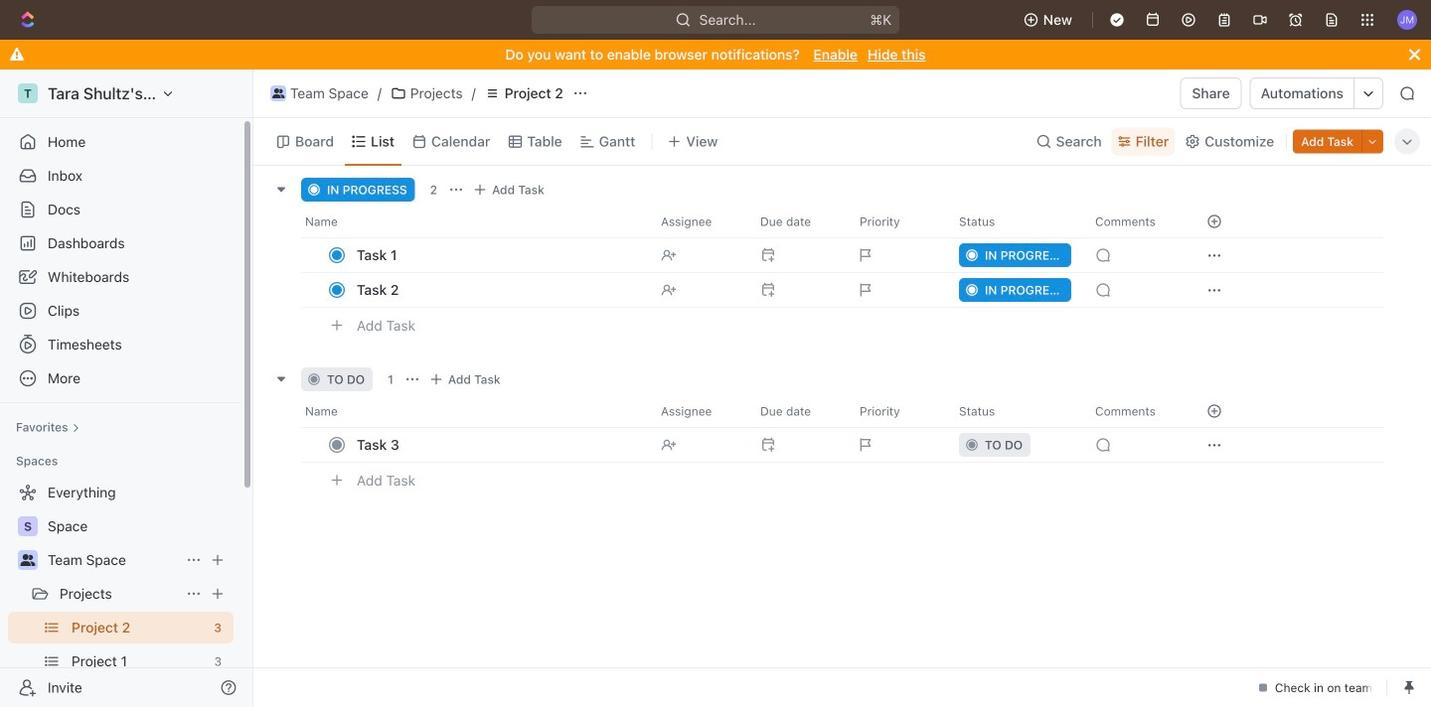 Task type: vqa. For each thing, say whether or not it's contained in the screenshot.
TEXT BOX
no



Task type: locate. For each thing, give the bounding box(es) containing it.
user group image inside the sidebar navigation
[[20, 555, 35, 567]]

tree inside the sidebar navigation
[[8, 477, 234, 708]]

space, , element
[[18, 517, 38, 537]]

tara shultz's workspace, , element
[[18, 84, 38, 103]]

tree
[[8, 477, 234, 708]]

1 horizontal spatial user group image
[[272, 88, 285, 98]]

0 vertical spatial user group image
[[272, 88, 285, 98]]

0 horizontal spatial user group image
[[20, 555, 35, 567]]

user group image
[[272, 88, 285, 98], [20, 555, 35, 567]]

1 vertical spatial user group image
[[20, 555, 35, 567]]

sidebar navigation
[[0, 70, 257, 708]]



